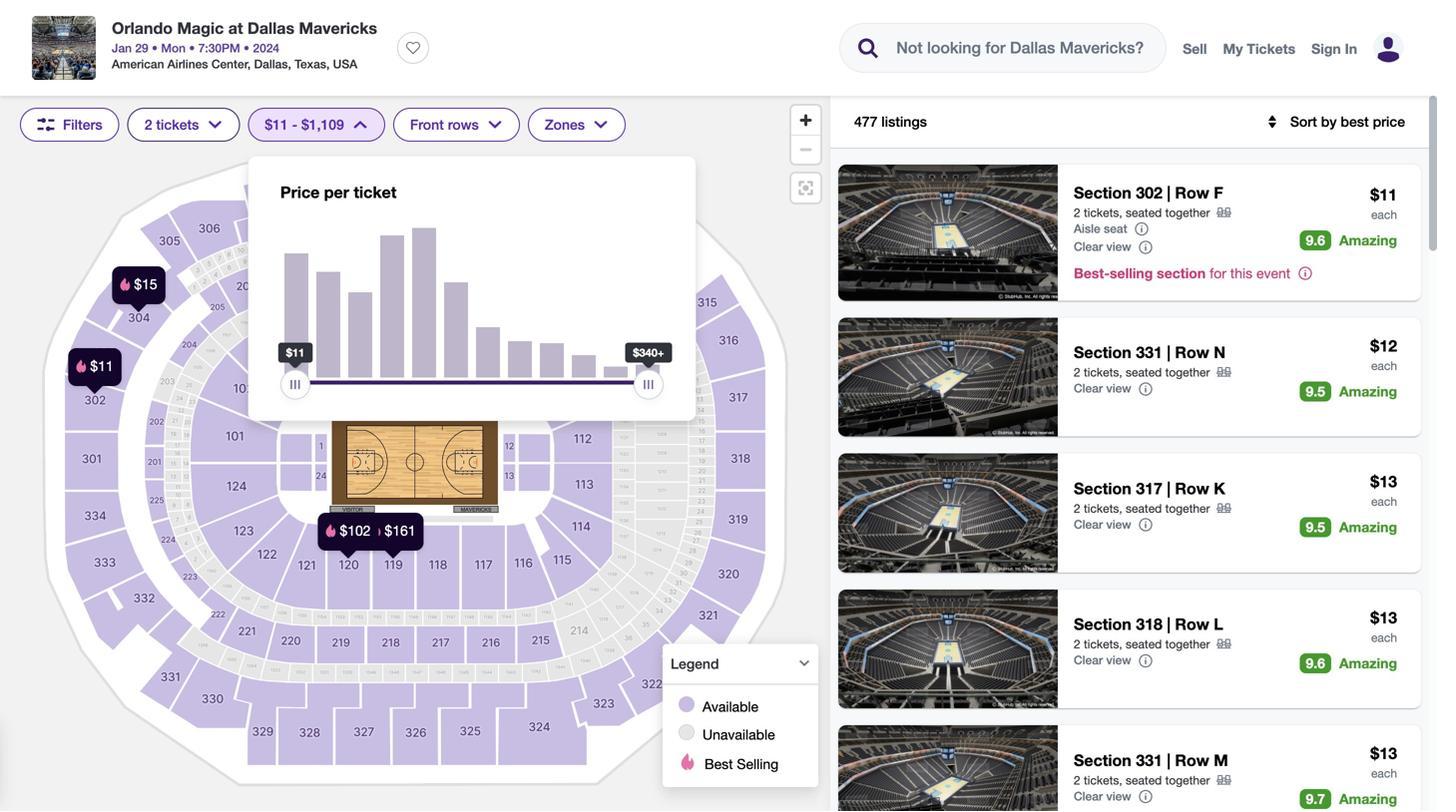 Task type: describe. For each thing, give the bounding box(es) containing it.
view for | row k
[[1107, 518, 1132, 532]]

price
[[1373, 113, 1406, 130]]

318
[[1136, 615, 1163, 634]]

2 inside button
[[144, 116, 152, 133]]

tickets for section 318 | row l
[[1084, 638, 1119, 652]]

each for n
[[1372, 359, 1398, 373]]

event
[[1257, 265, 1291, 281]]

clear view for section 318 | row l
[[1074, 654, 1132, 668]]

, for section 331 | row m
[[1119, 774, 1123, 788]]

1 vertical spatial $11
[[1371, 185, 1398, 204]]

american
[[112, 57, 164, 71]]

2 vertical spatial $11
[[286, 346, 305, 359]]

aisle
[[1074, 222, 1101, 236]]

2 for section 302 | row f
[[1074, 206, 1081, 220]]

seated for | row m
[[1126, 774, 1162, 788]]

magic
[[177, 18, 224, 37]]

477
[[855, 113, 878, 130]]

for
[[1210, 265, 1227, 281]]

seated for | row k
[[1126, 502, 1162, 516]]

legend button
[[663, 644, 819, 684]]

dallas mavericks tickets image
[[32, 16, 96, 80]]

29
[[135, 41, 148, 55]]

together for | row n
[[1166, 366, 1210, 380]]

my
[[1223, 40, 1243, 57]]

section 318 | row l
[[1074, 615, 1224, 634]]

aisle seat
[[1074, 222, 1128, 236]]

view for | row m
[[1107, 790, 1132, 804]]

orlando
[[112, 18, 173, 37]]

center
[[211, 57, 248, 71]]

view for | row l
[[1107, 654, 1132, 668]]

sign in link
[[1312, 40, 1358, 57]]

mon
[[161, 41, 186, 55]]

amazing for section 318 | row l
[[1340, 655, 1398, 672]]

zones
[[545, 116, 585, 133]]

front
[[410, 116, 444, 133]]

$11 inside button
[[265, 116, 288, 133]]

tickets for section 317 | row k
[[1084, 502, 1119, 516]]

7:30pm
[[198, 41, 240, 55]]

usa
[[333, 57, 358, 71]]

seated for | row f
[[1126, 206, 1162, 220]]

view from seat image for section 331 | row n
[[839, 318, 1058, 437]]

legend
[[671, 656, 719, 672]]

unavailable
[[703, 727, 775, 743]]

row for k
[[1175, 479, 1210, 498]]

1 • from the left
[[152, 41, 158, 55]]

section 302 | row f
[[1074, 183, 1224, 202]]

section for section 331 | row n
[[1074, 343, 1132, 362]]

$11 - $1,109
[[265, 116, 344, 133]]

view from seat image for section 318 | row l
[[839, 590, 1058, 709]]

dallas
[[248, 18, 295, 37]]

sign
[[1312, 40, 1341, 57]]

seat
[[1104, 222, 1128, 236]]

tooltip image down section 318 | row l
[[1138, 653, 1154, 669]]

row for l
[[1175, 615, 1210, 634]]

$340+
[[633, 346, 664, 359]]

$13 for | row k
[[1371, 472, 1398, 491]]

tooltip image
[[1138, 381, 1154, 397]]

my tickets link
[[1223, 40, 1296, 57]]

jan
[[112, 41, 132, 55]]

amazing for section 302 | row f
[[1340, 232, 1398, 249]]

this
[[1231, 265, 1253, 281]]

tickets inside 2 tickets button
[[156, 116, 199, 133]]

view from seat image for section 331 | row m
[[839, 726, 1058, 812]]

$12
[[1371, 336, 1398, 355]]

orlando magic at dallas mavericks jan 29 • mon • 7:30pm • 2024 american airlines center , dallas, texas, usa
[[112, 18, 377, 71]]

seated for | row n
[[1126, 366, 1162, 380]]

available
[[703, 699, 759, 715]]

9.5 for $12
[[1306, 383, 1326, 400]]

zones button
[[528, 108, 626, 142]]

tooltip image down 317
[[1138, 517, 1154, 533]]

airlines
[[168, 57, 208, 71]]

331 for | row n
[[1136, 343, 1163, 362]]

sort
[[1291, 113, 1318, 130]]

view from seat image for section 317 | row k
[[839, 454, 1058, 573]]

2 • from the left
[[189, 41, 195, 55]]

2 tickets button
[[127, 108, 240, 142]]

| for | row f
[[1167, 183, 1171, 202]]

2 for section 317 | row k
[[1074, 502, 1081, 516]]

sell
[[1183, 40, 1207, 57]]

1 view from the top
[[1107, 240, 1132, 254]]

tooltip image right event at the top right of the page
[[1298, 266, 1314, 282]]

section for section 318 | row l
[[1074, 615, 1132, 634]]

my tickets
[[1223, 40, 1296, 57]]

tickets for section 331 | row m
[[1084, 774, 1119, 788]]

1 clear view from the top
[[1074, 240, 1132, 254]]

317
[[1136, 479, 1163, 498]]

for this event
[[1210, 265, 1291, 281]]

-
[[292, 116, 298, 133]]

2 for section 318 | row l
[[1074, 638, 1081, 652]]

k
[[1214, 479, 1226, 498]]

2 tickets , seated together for | row m
[[1074, 774, 1210, 788]]

9.5 for $13
[[1306, 519, 1326, 536]]

american airlines center link
[[112, 57, 248, 71]]

, for section 331 | row n
[[1119, 366, 1123, 380]]

sell link
[[1183, 40, 1207, 57]]

together for | row l
[[1166, 638, 1210, 652]]

$13 for | row m
[[1371, 744, 1398, 763]]

filters button
[[20, 108, 119, 142]]

2 for section 331 | row m
[[1074, 774, 1081, 788]]

tooltip image down section 331 | row m
[[1138, 789, 1154, 805]]

331 for | row m
[[1136, 751, 1163, 770]]

$11 - $1,109 button
[[248, 108, 385, 142]]

2024
[[253, 41, 280, 55]]

price
[[280, 183, 320, 202]]

section
[[1157, 265, 1206, 281]]

best-
[[1074, 265, 1110, 281]]

section 331 | row m
[[1074, 751, 1229, 770]]

mavericks
[[299, 18, 377, 37]]

front rows
[[410, 116, 479, 133]]

clear for section 317 | row k
[[1074, 518, 1103, 532]]

2 tickets
[[144, 116, 199, 133]]



Task type: locate. For each thing, give the bounding box(es) containing it.
2 tickets , seated together
[[1074, 206, 1210, 220], [1074, 366, 1210, 380], [1074, 502, 1210, 516], [1074, 638, 1210, 652], [1074, 774, 1210, 788]]

row for n
[[1175, 343, 1210, 362]]

$13
[[1371, 472, 1398, 491], [1371, 608, 1398, 627], [1371, 744, 1398, 763]]

,
[[248, 57, 251, 71], [1119, 206, 1123, 220], [1119, 366, 1123, 380], [1119, 502, 1123, 516], [1119, 638, 1123, 652], [1119, 774, 1123, 788]]

f
[[1214, 183, 1224, 202]]

1 each from the top
[[1372, 208, 1398, 222]]

price per ticket
[[280, 183, 397, 202]]

5 together from the top
[[1166, 774, 1210, 788]]

9.5
[[1306, 383, 1326, 400], [1306, 519, 1326, 536]]

clear
[[1074, 240, 1103, 254], [1074, 382, 1103, 396], [1074, 518, 1103, 532], [1074, 654, 1103, 668], [1074, 790, 1103, 804]]

2 tickets , seated together for | row l
[[1074, 638, 1210, 652]]

1 row from the top
[[1175, 183, 1210, 202]]

4 together from the top
[[1166, 638, 1210, 652]]

section
[[1074, 183, 1132, 202], [1074, 343, 1132, 362], [1074, 479, 1132, 498], [1074, 615, 1132, 634], [1074, 751, 1132, 770]]

1 seated from the top
[[1126, 206, 1162, 220]]

clear for section 318 | row l
[[1074, 654, 1103, 668]]

3 each from the top
[[1372, 495, 1398, 509]]

4 section from the top
[[1074, 615, 1132, 634]]

5 section from the top
[[1074, 751, 1132, 770]]

2 view from the top
[[1107, 382, 1132, 396]]

| for | row m
[[1167, 751, 1171, 770]]

together for | row f
[[1166, 206, 1210, 220]]

3 section from the top
[[1074, 479, 1132, 498]]

view down section 318 | row l
[[1107, 654, 1132, 668]]

2 tickets , seated together up tooltip image
[[1074, 366, 1210, 380]]

each for k
[[1372, 495, 1398, 509]]

2 together from the top
[[1166, 366, 1210, 380]]

amazing for section 331 | row n
[[1340, 383, 1398, 400]]

tickets down 'section 331 | row n'
[[1084, 366, 1119, 380]]

2 | from the top
[[1167, 343, 1171, 362]]

1 vertical spatial 9.6
[[1306, 655, 1326, 672]]

3 view from the top
[[1107, 518, 1132, 532]]

, for section 317 | row k
[[1119, 502, 1123, 516]]

0 vertical spatial 9.6
[[1306, 232, 1326, 249]]

at
[[228, 18, 243, 37]]

view left tooltip image
[[1107, 382, 1132, 396]]

l
[[1214, 615, 1224, 634]]

2 tickets , seated together down 317
[[1074, 502, 1210, 516]]

tooltip image
[[1134, 221, 1150, 237], [1138, 239, 1154, 255], [1298, 266, 1314, 282], [1138, 517, 1154, 533], [1138, 653, 1154, 669], [1138, 789, 1154, 805]]

1 9.6 from the top
[[1306, 232, 1326, 249]]

together down section 302 | row f
[[1166, 206, 1210, 220]]

map marker image
[[112, 267, 165, 304], [68, 348, 121, 386], [318, 513, 379, 551], [363, 513, 424, 551]]

tickets down section 318 | row l
[[1084, 638, 1119, 652]]

together down section 331 | row m
[[1166, 774, 1210, 788]]

331
[[1136, 343, 1163, 362], [1136, 751, 1163, 770]]

1 $13 from the top
[[1371, 472, 1398, 491]]

2 for section 331 | row n
[[1074, 366, 1081, 380]]

clear view for section 317 | row k
[[1074, 518, 1132, 532]]

clear down the section 317 | row k
[[1074, 518, 1103, 532]]

clear view down the section 317 | row k
[[1074, 518, 1132, 532]]

clear view left tooltip image
[[1074, 382, 1132, 396]]

3 view from seat image from the top
[[839, 454, 1058, 573]]

sign in
[[1312, 40, 1358, 57]]

5 2 tickets , seated together from the top
[[1074, 774, 1210, 788]]

9.6 for $11
[[1306, 232, 1326, 249]]

tickets down section 331 | row m
[[1084, 774, 1119, 788]]

together down section 318 | row l
[[1166, 638, 1210, 652]]

, inside orlando magic at dallas mavericks jan 29 • mon • 7:30pm • 2024 american airlines center , dallas, texas, usa
[[248, 57, 251, 71]]

seated down section 331 | row m
[[1126, 774, 1162, 788]]

2 tickets , seated together down section 302 | row f
[[1074, 206, 1210, 220]]

5 view from seat image from the top
[[839, 726, 1058, 812]]

section 317 | row k
[[1074, 479, 1226, 498]]

zoom out image
[[792, 136, 821, 164]]

1 section from the top
[[1074, 183, 1132, 202]]

tickets
[[1247, 40, 1296, 57]]

1 vertical spatial $13
[[1371, 608, 1398, 627]]

3 | from the top
[[1167, 479, 1171, 498]]

by
[[1321, 113, 1337, 130]]

seated down section 318 | row l
[[1126, 638, 1162, 652]]

row
[[1175, 183, 1210, 202], [1175, 343, 1210, 362], [1175, 479, 1210, 498], [1175, 615, 1210, 634], [1175, 751, 1210, 770]]

tickets up aisle seat
[[1084, 206, 1119, 220]]

| right 317
[[1167, 479, 1171, 498]]

4 view from seat image from the top
[[839, 590, 1058, 709]]

section 331 | row n
[[1074, 343, 1226, 362]]

clear down aisle
[[1074, 240, 1103, 254]]

clear view for section 331 | row m
[[1074, 790, 1132, 804]]

4 each from the top
[[1372, 631, 1398, 645]]

each for l
[[1372, 631, 1398, 645]]

tickets down the section 317 | row k
[[1084, 502, 1119, 516]]

$13 for | row l
[[1371, 608, 1398, 627]]

2 section from the top
[[1074, 343, 1132, 362]]

tickets
[[156, 116, 199, 133], [1084, 206, 1119, 220], [1084, 366, 1119, 380], [1084, 502, 1119, 516], [1084, 638, 1119, 652], [1084, 774, 1119, 788]]

3 seated from the top
[[1126, 502, 1162, 516]]

best selling
[[705, 756, 779, 772]]

5 each from the top
[[1372, 767, 1398, 781]]

| for | row l
[[1167, 615, 1171, 634]]

2 tickets , seated together for | row f
[[1074, 206, 1210, 220]]

amazing for section 317 | row k
[[1340, 519, 1398, 536]]

2 down the section 317 | row k
[[1074, 502, 1081, 516]]

2 tickets , seated together down section 331 | row m
[[1074, 774, 1210, 788]]

listings
[[882, 113, 927, 130]]

clear for section 331 | row m
[[1074, 790, 1103, 804]]

1 amazing from the top
[[1340, 232, 1398, 249]]

row for m
[[1175, 751, 1210, 770]]

2 tickets , seated together down section 318 | row l
[[1074, 638, 1210, 652]]

section for section 331 | row m
[[1074, 751, 1132, 770]]

1 vertical spatial 9.5
[[1306, 519, 1326, 536]]

, up seat
[[1119, 206, 1123, 220]]

orlando magic at dallas mavericks link
[[112, 16, 377, 40]]

2 seated from the top
[[1126, 366, 1162, 380]]

2 2 tickets , seated together from the top
[[1074, 366, 1210, 380]]

4 2 tickets , seated together from the top
[[1074, 638, 1210, 652]]

4 amazing from the top
[[1340, 655, 1398, 672]]

9.6 for $13
[[1306, 655, 1326, 672]]

clear view down aisle seat
[[1074, 240, 1132, 254]]

3 amazing from the top
[[1340, 519, 1398, 536]]

3 $13 from the top
[[1371, 744, 1398, 763]]

3 clear from the top
[[1074, 518, 1103, 532]]

clear left tooltip image
[[1074, 382, 1103, 396]]

sort by best price
[[1291, 113, 1406, 130]]

view down seat
[[1107, 240, 1132, 254]]

2 clear from the top
[[1074, 382, 1103, 396]]

clear down section 318 | row l
[[1074, 654, 1103, 668]]

0 horizontal spatial •
[[152, 41, 158, 55]]

| left n
[[1167, 343, 1171, 362]]

, for section 302 | row f
[[1119, 206, 1123, 220]]

row left f
[[1175, 183, 1210, 202]]

4 seated from the top
[[1126, 638, 1162, 652]]

0 vertical spatial $13
[[1371, 472, 1398, 491]]

331 up tooltip image
[[1136, 343, 1163, 362]]

together
[[1166, 206, 1210, 220], [1166, 366, 1210, 380], [1166, 502, 1210, 516], [1166, 638, 1210, 652], [1166, 774, 1210, 788]]

2 tickets , seated together for | row k
[[1074, 502, 1210, 516]]

• left 2024
[[244, 41, 250, 55]]

each for f
[[1372, 208, 1398, 222]]

seated up tooltip image
[[1126, 366, 1162, 380]]

each
[[1372, 208, 1398, 222], [1372, 359, 1398, 373], [1372, 495, 1398, 509], [1372, 631, 1398, 645], [1372, 767, 1398, 781]]

0 vertical spatial 331
[[1136, 343, 1163, 362]]

1 vertical spatial 331
[[1136, 751, 1163, 770]]

| for | row k
[[1167, 479, 1171, 498]]

seated down section 302 | row f
[[1126, 206, 1162, 220]]

2 down section 318 | row l
[[1074, 638, 1081, 652]]

|
[[1167, 183, 1171, 202], [1167, 343, 1171, 362], [1167, 479, 1171, 498], [1167, 615, 1171, 634], [1167, 751, 1171, 770]]

477 listings
[[855, 113, 927, 130]]

2
[[144, 116, 152, 133], [1074, 206, 1081, 220], [1074, 366, 1081, 380], [1074, 502, 1081, 516], [1074, 638, 1081, 652], [1074, 774, 1081, 788]]

tooltip image up best-selling section
[[1138, 239, 1154, 255]]

, down the section 317 | row k
[[1119, 502, 1123, 516]]

, down 'section 331 | row n'
[[1119, 366, 1123, 380]]

5 | from the top
[[1167, 751, 1171, 770]]

3 together from the top
[[1166, 502, 1210, 516]]

2 each from the top
[[1372, 359, 1398, 373]]

together down the section 317 | row k
[[1166, 502, 1210, 516]]

2 clear view from the top
[[1074, 382, 1132, 396]]

5 view from the top
[[1107, 790, 1132, 804]]

4 clear view from the top
[[1074, 654, 1132, 668]]

1 2 tickets , seated together from the top
[[1074, 206, 1210, 220]]

5 clear view from the top
[[1074, 790, 1132, 804]]

amazing
[[1340, 232, 1398, 249], [1340, 383, 1398, 400], [1340, 519, 1398, 536], [1340, 655, 1398, 672], [1340, 791, 1398, 808]]

seated for | row l
[[1126, 638, 1162, 652]]

tickets for section 302 | row f
[[1084, 206, 1119, 220]]

2 view from seat image from the top
[[839, 318, 1058, 437]]

rows
[[448, 116, 479, 133]]

row left 'l'
[[1175, 615, 1210, 634]]

| right "318"
[[1167, 615, 1171, 634]]

, for section 318 | row l
[[1119, 638, 1123, 652]]

amazing for section 331 | row m
[[1340, 791, 1398, 808]]

view from seat image
[[839, 165, 1058, 301], [839, 318, 1058, 437], [839, 454, 1058, 573], [839, 590, 1058, 709], [839, 726, 1058, 812]]

in
[[1345, 40, 1358, 57]]

dallas,
[[254, 57, 291, 71]]

2 9.5 from the top
[[1306, 519, 1326, 536]]

0 vertical spatial $11
[[265, 116, 288, 133]]

5 row from the top
[[1175, 751, 1210, 770]]

1 view from seat image from the top
[[839, 165, 1058, 301]]

• up airlines
[[189, 41, 195, 55]]

5 amazing from the top
[[1340, 791, 1398, 808]]

3 2 tickets , seated together from the top
[[1074, 502, 1210, 516]]

row left m
[[1175, 751, 1210, 770]]

3 row from the top
[[1175, 479, 1210, 498]]

selling
[[1110, 265, 1153, 281]]

2 down section 331 | row m
[[1074, 774, 1081, 788]]

view down the section 317 | row k
[[1107, 518, 1132, 532]]

2 horizontal spatial •
[[244, 41, 250, 55]]

, down section 331 | row m
[[1119, 774, 1123, 788]]

ticket
[[354, 183, 397, 202]]

clear view down section 331 | row m
[[1074, 790, 1132, 804]]

1 horizontal spatial •
[[189, 41, 195, 55]]

2 $13 from the top
[[1371, 608, 1398, 627]]

1 clear from the top
[[1074, 240, 1103, 254]]

2 331 from the top
[[1136, 751, 1163, 770]]

tickets for section 331 | row n
[[1084, 366, 1119, 380]]

seated down 317
[[1126, 502, 1162, 516]]

view for | row n
[[1107, 382, 1132, 396]]

2 amazing from the top
[[1340, 383, 1398, 400]]

seated
[[1126, 206, 1162, 220], [1126, 366, 1162, 380], [1126, 502, 1162, 516], [1126, 638, 1162, 652], [1126, 774, 1162, 788]]

4 clear from the top
[[1074, 654, 1103, 668]]

$11
[[265, 116, 288, 133], [1371, 185, 1398, 204], [286, 346, 305, 359]]

2 down 'section 331 | row n'
[[1074, 366, 1081, 380]]

each for m
[[1372, 767, 1398, 781]]

view down section 331 | row m
[[1107, 790, 1132, 804]]

2 up aisle
[[1074, 206, 1081, 220]]

row for f
[[1175, 183, 1210, 202]]

section for section 302 | row f
[[1074, 183, 1132, 202]]

2 9.6 from the top
[[1306, 655, 1326, 672]]

1 | from the top
[[1167, 183, 1171, 202]]

9.7
[[1306, 791, 1326, 808]]

selling
[[737, 756, 779, 772]]

1 together from the top
[[1166, 206, 1210, 220]]

together down 'section 331 | row n'
[[1166, 366, 1210, 380]]

row left k
[[1175, 479, 1210, 498]]

2 tickets , seated together for | row n
[[1074, 366, 1210, 380]]

tickets down american airlines center link
[[156, 116, 199, 133]]

• right 29
[[152, 41, 158, 55]]

9.6
[[1306, 232, 1326, 249], [1306, 655, 1326, 672]]

front rows button
[[393, 108, 520, 142]]

| left m
[[1167, 751, 1171, 770]]

2 down american
[[144, 116, 152, 133]]

331 left m
[[1136, 751, 1163, 770]]

best-selling section
[[1074, 265, 1206, 281]]

•
[[152, 41, 158, 55], [189, 41, 195, 55], [244, 41, 250, 55]]

clear view for section 331 | row n
[[1074, 382, 1132, 396]]

| right the 302 at the right top of the page
[[1167, 183, 1171, 202]]

302
[[1136, 183, 1163, 202]]

best
[[705, 756, 733, 772]]

n
[[1214, 343, 1226, 362]]

0 vertical spatial 9.5
[[1306, 383, 1326, 400]]

5 clear from the top
[[1074, 790, 1103, 804]]

Not looking for Dallas Mavericks? search field
[[881, 24, 1163, 72]]

3 • from the left
[[244, 41, 250, 55]]

clear view
[[1074, 240, 1132, 254], [1074, 382, 1132, 396], [1074, 518, 1132, 532], [1074, 654, 1132, 668], [1074, 790, 1132, 804]]

zoom in image
[[792, 106, 821, 135]]

4 view from the top
[[1107, 654, 1132, 668]]

m
[[1214, 751, 1229, 770]]

texas,
[[295, 57, 330, 71]]

| for | row n
[[1167, 343, 1171, 362]]

1 9.5 from the top
[[1306, 383, 1326, 400]]

row left n
[[1175, 343, 1210, 362]]

together for | row k
[[1166, 502, 1210, 516]]

5 seated from the top
[[1126, 774, 1162, 788]]

2 vertical spatial $13
[[1371, 744, 1398, 763]]

view
[[1107, 240, 1132, 254], [1107, 382, 1132, 396], [1107, 518, 1132, 532], [1107, 654, 1132, 668], [1107, 790, 1132, 804]]

clear down section 331 | row m
[[1074, 790, 1103, 804]]

2 row from the top
[[1175, 343, 1210, 362]]

, left dallas,
[[248, 57, 251, 71]]

clear for section 331 | row n
[[1074, 382, 1103, 396]]

best
[[1341, 113, 1369, 130]]

$1,109
[[301, 116, 344, 133]]

together for | row m
[[1166, 774, 1210, 788]]

3 clear view from the top
[[1074, 518, 1132, 532]]

per
[[324, 183, 349, 202]]

filters
[[63, 116, 103, 133]]

4 row from the top
[[1175, 615, 1210, 634]]

tooltip image right seat
[[1134, 221, 1150, 237]]

1 331 from the top
[[1136, 343, 1163, 362]]

clear view down section 318 | row l
[[1074, 654, 1132, 668]]

section for section 317 | row k
[[1074, 479, 1132, 498]]

4 | from the top
[[1167, 615, 1171, 634]]

map region
[[0, 96, 831, 812]]

, down section 318 | row l
[[1119, 638, 1123, 652]]



Task type: vqa. For each thing, say whether or not it's contained in the screenshot.


